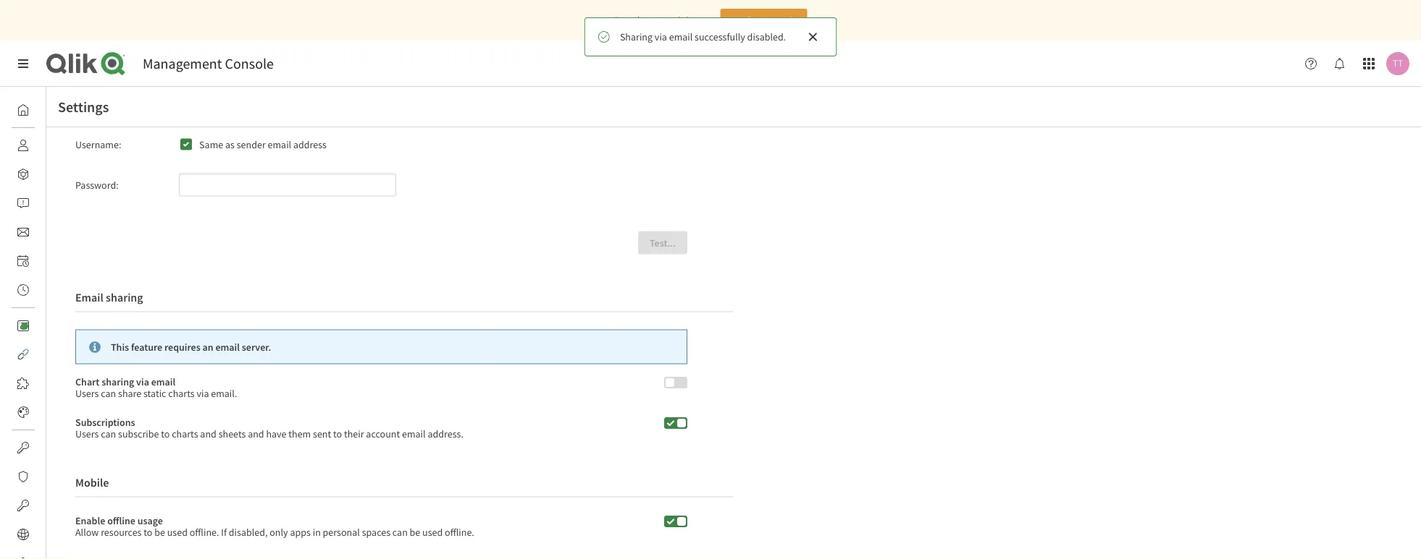 Task type: describe. For each thing, give the bounding box(es) containing it.
only
[[270, 526, 288, 539]]

home
[[46, 104, 72, 117]]

to inside enable offline usage allow resources to be used offline. if disabled, only apps in personal spaces can be used offline.
[[144, 526, 152, 539]]

disabled,
[[229, 526, 268, 539]]

webhooks image
[[17, 558, 29, 560]]

charts inside chart sharing via email users can share static charts via email.
[[168, 387, 195, 400]]

home link
[[12, 99, 72, 122]]

sent
[[313, 428, 331, 441]]

sheets
[[218, 428, 246, 441]]

1 offline. from the left
[[190, 526, 219, 539]]

sharing for email
[[106, 291, 143, 305]]

2 be from the left
[[410, 526, 420, 539]]

settings
[[58, 98, 109, 116]]

new connector image
[[21, 323, 28, 330]]

disabled.
[[747, 30, 786, 43]]

themes image
[[17, 407, 29, 419]]

home image
[[17, 104, 29, 116]]

activate
[[734, 14, 769, 27]]

mobile
[[75, 476, 109, 491]]

this feature requires an email server. alert
[[75, 330, 687, 365]]

email right 'an'
[[215, 341, 240, 354]]

api keys image
[[17, 443, 29, 454]]

themes link
[[12, 401, 80, 424]]

email.
[[211, 387, 237, 400]]

have
[[266, 428, 286, 441]]

chart
[[75, 375, 100, 389]]

successfully
[[695, 30, 745, 43]]

account
[[366, 428, 400, 441]]

email sharing
[[75, 291, 143, 305]]

management console
[[143, 55, 274, 73]]

email
[[75, 291, 103, 305]]

navigation pane element
[[0, 93, 80, 560]]

address
[[293, 138, 327, 151]]

sharing
[[620, 30, 653, 43]]

oauth image
[[17, 500, 29, 512]]

content
[[46, 319, 80, 332]]

chart sharing via email users can share static charts via email.
[[75, 375, 237, 400]]

static
[[143, 387, 166, 400]]

activate now! link
[[720, 9, 807, 32]]

free days remaining: 4
[[614, 14, 709, 27]]

management
[[143, 55, 222, 73]]

2 offline. from the left
[[445, 526, 474, 539]]

open sidebar menu image
[[17, 58, 29, 70]]

4
[[704, 14, 709, 27]]

can inside subscriptions users can subscribe to charts and sheets and have them sent to their account email address.
[[101, 428, 116, 441]]

allow
[[75, 526, 99, 539]]

users image
[[17, 140, 29, 151]]

generic links image
[[17, 349, 29, 361]]

schedules image
[[17, 256, 29, 267]]

email inside chart sharing via email users can share static charts via email.
[[151, 375, 175, 389]]

alerts image
[[17, 198, 29, 209]]

now!
[[771, 14, 793, 27]]

email inside subscriptions users can subscribe to charts and sheets and have them sent to their account email address.
[[402, 428, 426, 441]]

username:
[[75, 138, 121, 151]]

offline
[[107, 515, 135, 528]]

this feature requires an email server.
[[111, 341, 271, 354]]

same
[[199, 138, 223, 151]]

events image
[[17, 285, 29, 296]]

can inside enable offline usage allow resources to be used offline. if disabled, only apps in personal spaces can be used offline.
[[392, 526, 408, 539]]

server.
[[242, 341, 271, 354]]



Task type: locate. For each thing, give the bounding box(es) containing it.
1 used from the left
[[167, 526, 188, 539]]

and
[[200, 428, 216, 441], [248, 428, 264, 441]]

1 horizontal spatial to
[[161, 428, 170, 441]]

sharing inside chart sharing via email users can share static charts via email.
[[102, 375, 134, 389]]

email
[[669, 30, 693, 43], [268, 138, 291, 151], [215, 341, 240, 354], [151, 375, 175, 389], [402, 428, 426, 441]]

via down feature
[[136, 375, 149, 389]]

1 horizontal spatial offline.
[[445, 526, 474, 539]]

email right "account"
[[402, 428, 426, 441]]

charts inside subscriptions users can subscribe to charts and sheets and have them sent to their account email address.
[[172, 428, 198, 441]]

None password field
[[179, 173, 396, 197]]

and left sheets
[[200, 428, 216, 441]]

same as sender email address
[[199, 138, 327, 151]]

0 horizontal spatial to
[[144, 526, 152, 539]]

via inside alert
[[655, 30, 667, 43]]

0 horizontal spatial used
[[167, 526, 188, 539]]

content link
[[12, 314, 80, 338]]

2 vertical spatial can
[[392, 526, 408, 539]]

used
[[167, 526, 188, 539], [422, 526, 443, 539]]

can left subscribe
[[101, 428, 116, 441]]

0 horizontal spatial and
[[200, 428, 216, 441]]

1 horizontal spatial used
[[422, 526, 443, 539]]

offline.
[[190, 526, 219, 539], [445, 526, 474, 539]]

usage
[[137, 515, 163, 528]]

1 horizontal spatial be
[[410, 526, 420, 539]]

remaining:
[[656, 14, 702, 27]]

1 vertical spatial users
[[75, 428, 99, 441]]

2 and from the left
[[248, 428, 264, 441]]

can inside chart sharing via email users can share static charts via email.
[[101, 387, 116, 400]]

feature
[[131, 341, 162, 354]]

terry turtle image
[[1386, 52, 1410, 75]]

enable offline usage allow resources to be used offline. if disabled, only apps in personal spaces can be used offline.
[[75, 515, 474, 539]]

1 horizontal spatial via
[[197, 387, 209, 400]]

charts
[[168, 387, 195, 400], [172, 428, 198, 441]]

apps
[[290, 526, 311, 539]]

themes
[[46, 406, 80, 419]]

be right spaces
[[410, 526, 420, 539]]

spaces
[[362, 526, 390, 539]]

users down themes
[[75, 428, 99, 441]]

users
[[75, 387, 99, 400], [75, 428, 99, 441]]

to right 'sent'
[[333, 428, 342, 441]]

1 vertical spatial can
[[101, 428, 116, 441]]

charts right static
[[168, 387, 195, 400]]

0 vertical spatial can
[[101, 387, 116, 400]]

0 vertical spatial users
[[75, 387, 99, 400]]

1 vertical spatial charts
[[172, 428, 198, 441]]

subscriptions image
[[17, 227, 29, 238]]

2 horizontal spatial via
[[655, 30, 667, 43]]

management console element
[[143, 55, 274, 73]]

sender
[[237, 138, 266, 151]]

0 vertical spatial sharing
[[106, 291, 143, 305]]

2 used from the left
[[422, 526, 443, 539]]

users inside chart sharing via email users can share static charts via email.
[[75, 387, 99, 400]]

users inside subscriptions users can subscribe to charts and sheets and have them sent to their account email address.
[[75, 428, 99, 441]]

to
[[161, 428, 170, 441], [333, 428, 342, 441], [144, 526, 152, 539]]

address.
[[428, 428, 463, 441]]

to right subscribe
[[161, 428, 170, 441]]

1 users from the top
[[75, 387, 99, 400]]

be
[[154, 526, 165, 539], [410, 526, 420, 539]]

and left have
[[248, 428, 264, 441]]

sharing via email successfully disabled.
[[620, 30, 786, 43]]

via down free days remaining: 4
[[655, 30, 667, 43]]

0 horizontal spatial offline.
[[190, 526, 219, 539]]

used right spaces
[[422, 526, 443, 539]]

can
[[101, 387, 116, 400], [101, 428, 116, 441], [392, 526, 408, 539]]

spaces image
[[17, 169, 29, 180]]

via left email.
[[197, 387, 209, 400]]

can right spaces
[[392, 526, 408, 539]]

spaces
[[46, 168, 76, 181]]

email right sender
[[268, 138, 291, 151]]

password:
[[75, 178, 119, 191]]

sharing right email
[[106, 291, 143, 305]]

share
[[118, 387, 141, 400]]

charts right subscribe
[[172, 428, 198, 441]]

subscribe
[[118, 428, 159, 441]]

0 horizontal spatial via
[[136, 375, 149, 389]]

as
[[225, 138, 235, 151]]

can left share
[[101, 387, 116, 400]]

used right "usage"
[[167, 526, 188, 539]]

content image
[[17, 320, 29, 332]]

days
[[634, 14, 654, 27]]

activate now!
[[734, 14, 793, 27]]

content security policy image
[[17, 472, 29, 483]]

subscriptions users can subscribe to charts and sheets and have them sent to their account email address.
[[75, 416, 463, 441]]

extensions image
[[17, 378, 29, 390]]

2 users from the top
[[75, 428, 99, 441]]

free
[[614, 14, 632, 27]]

users up themes
[[75, 387, 99, 400]]

this
[[111, 341, 129, 354]]

be right resources
[[154, 526, 165, 539]]

resources
[[101, 526, 142, 539]]

0 vertical spatial charts
[[168, 387, 195, 400]]

in
[[313, 526, 321, 539]]

1 horizontal spatial and
[[248, 428, 264, 441]]

their
[[344, 428, 364, 441]]

via
[[655, 30, 667, 43], [136, 375, 149, 389], [197, 387, 209, 400]]

email right share
[[151, 375, 175, 389]]

sharing for chart
[[102, 375, 134, 389]]

them
[[289, 428, 311, 441]]

an
[[202, 341, 213, 354]]

1 and from the left
[[200, 428, 216, 441]]

sharing right chart
[[102, 375, 134, 389]]

to right resources
[[144, 526, 152, 539]]

requires
[[164, 341, 200, 354]]

enable
[[75, 515, 105, 528]]

spaces link
[[12, 163, 76, 186]]

personal
[[323, 526, 360, 539]]

subscriptions
[[75, 416, 135, 429]]

sharing via email successfully disabled. alert
[[584, 17, 837, 56]]

if
[[221, 526, 227, 539]]

1 vertical spatial sharing
[[102, 375, 134, 389]]

2 horizontal spatial to
[[333, 428, 342, 441]]

email down remaining:
[[669, 30, 693, 43]]

sharing
[[106, 291, 143, 305], [102, 375, 134, 389]]

console
[[225, 55, 274, 73]]

0 horizontal spatial be
[[154, 526, 165, 539]]

1 be from the left
[[154, 526, 165, 539]]



Task type: vqa. For each thing, say whether or not it's contained in the screenshot.
Schedules link
no



